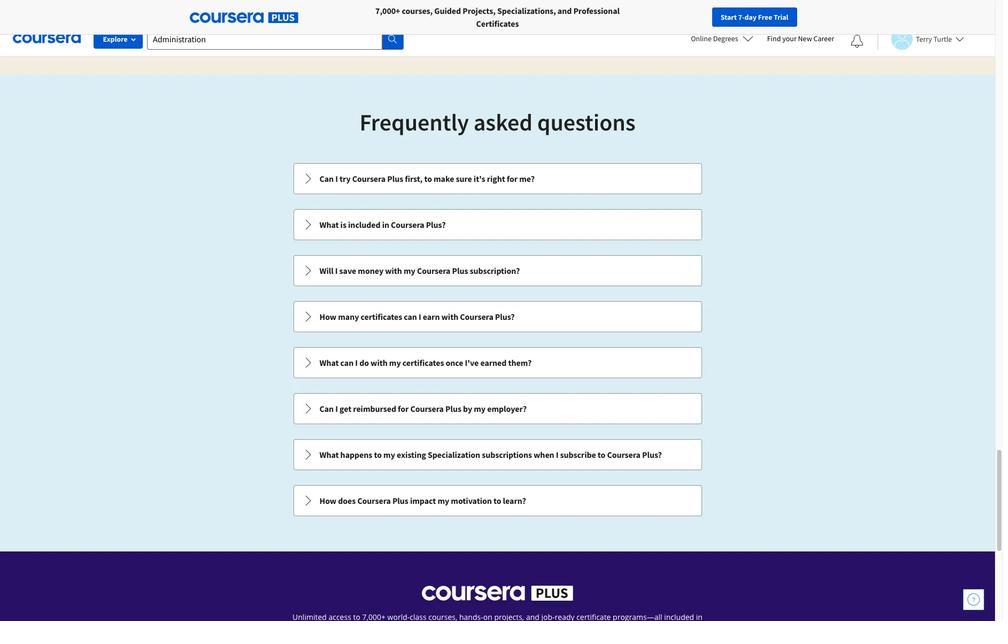 Task type: describe. For each thing, give the bounding box(es) containing it.
my left existing
[[384, 449, 395, 460]]

how for how many certificates can i earn with coursera plus?
[[320, 311, 337, 322]]

explore
[[103, 34, 128, 44]]

certificates inside 'what can i do with my certificates once i've earned them?' dropdown button
[[403, 357, 444, 368]]

what is included in coursera plus?
[[320, 219, 446, 230]]

coursera inside the how does coursera plus impact my motivation to learn? dropdown button
[[358, 495, 391, 506]]

for governments
[[231, 5, 292, 16]]

do
[[360, 357, 369, 368]]

coursera inside can i try coursera plus first, to make sure it's right for me? dropdown button
[[352, 173, 386, 184]]

to inside can i try coursera plus first, to make sure it's right for me? dropdown button
[[424, 173, 432, 184]]

courses,
[[402, 5, 433, 16]]

free
[[758, 12, 773, 22]]

terry turtle button
[[878, 28, 964, 49]]

will
[[320, 265, 334, 276]]

to right subscribe
[[598, 449, 606, 460]]

7,000+ courses, guided projects, specializations, and professional certificates
[[376, 5, 620, 29]]

what for what is included in coursera plus?
[[320, 219, 339, 230]]

with inside "dropdown button"
[[442, 311, 459, 322]]

and
[[558, 5, 572, 16]]

by
[[463, 403, 472, 414]]

included
[[348, 219, 381, 230]]

projects,
[[463, 5, 496, 16]]

universities
[[170, 5, 214, 16]]

your
[[783, 34, 797, 43]]

my for motivation
[[438, 495, 449, 506]]

what happens to my existing specialization subscriptions when i subscribe to coursera plus? button
[[294, 440, 702, 470]]

i inside the can i get reimbursed for coursera plus by my employer? dropdown button
[[335, 403, 338, 414]]

subscribe
[[560, 449, 596, 460]]

my for coursera
[[404, 265, 416, 276]]

can i try coursera plus first, to make sure it's right for me?
[[320, 173, 535, 184]]

certificates
[[476, 18, 519, 29]]

7-
[[739, 12, 745, 22]]

online degrees button
[[683, 27, 762, 50]]

2 horizontal spatial plus?
[[642, 449, 662, 460]]

start
[[721, 12, 737, 22]]

first,
[[405, 173, 423, 184]]

plus left first, on the left of page
[[387, 173, 403, 184]]

guided
[[435, 5, 461, 16]]

to right happens
[[374, 449, 382, 460]]

turtle
[[934, 34, 952, 44]]

can for can i try coursera plus first, to make sure it's right for me?
[[320, 173, 334, 184]]

banner navigation
[[9, 0, 301, 29]]

start 7-day free trial
[[721, 12, 789, 22]]

reimbursed
[[353, 403, 396, 414]]

how does coursera plus impact my motivation to learn? button
[[294, 486, 702, 516]]

what happens to my existing specialization subscriptions when i subscribe to coursera plus?
[[320, 449, 662, 460]]

i've
[[465, 357, 479, 368]]

save
[[339, 265, 356, 276]]

money
[[358, 265, 384, 276]]

subscriptions
[[482, 449, 532, 460]]

coursera image
[[13, 30, 81, 47]]

how many certificates can i earn with coursera plus? button
[[294, 302, 702, 332]]

show notifications image
[[851, 35, 864, 48]]

impact
[[410, 495, 436, 506]]

degrees
[[713, 34, 739, 43]]

get
[[340, 403, 352, 414]]

when
[[534, 449, 555, 460]]

what for what happens to my existing specialization subscriptions when i subscribe to coursera plus?
[[320, 449, 339, 460]]

coursera inside what happens to my existing specialization subscriptions when i subscribe to coursera plus? dropdown button
[[607, 449, 641, 460]]

happens
[[341, 449, 372, 460]]

frequently
[[360, 108, 469, 137]]

1 vertical spatial for
[[398, 403, 409, 414]]

employer?
[[487, 403, 527, 414]]

list containing can i try coursera plus first, to make sure it's right for me?
[[292, 162, 703, 517]]

earn
[[423, 311, 440, 322]]

once
[[446, 357, 463, 368]]

what can i do with my certificates once i've earned them?
[[320, 357, 532, 368]]

my for certificates
[[389, 357, 401, 368]]

right
[[487, 173, 505, 184]]

can inside "dropdown button"
[[404, 311, 417, 322]]

i inside 'what can i do with my certificates once i've earned them?' dropdown button
[[355, 357, 358, 368]]

learn?
[[503, 495, 526, 506]]

terry turtle
[[916, 34, 952, 44]]

online degrees
[[691, 34, 739, 43]]

make
[[434, 173, 454, 184]]

will i save money with my coursera plus subscription? button
[[294, 256, 702, 286]]

new
[[798, 34, 812, 43]]



Task type: locate. For each thing, give the bounding box(es) containing it.
can left try
[[320, 173, 334, 184]]

3 what from the top
[[320, 449, 339, 460]]

to right first, on the left of page
[[424, 173, 432, 184]]

plus? inside "dropdown button"
[[495, 311, 515, 322]]

will i save money with my coursera plus subscription?
[[320, 265, 520, 276]]

online
[[691, 34, 712, 43]]

does
[[338, 495, 356, 506]]

coursera
[[352, 173, 386, 184], [391, 219, 424, 230], [417, 265, 451, 276], [460, 311, 494, 322], [411, 403, 444, 414], [607, 449, 641, 460], [358, 495, 391, 506]]

with for coursera
[[385, 265, 402, 276]]

sure
[[456, 173, 472, 184]]

i right will
[[335, 265, 338, 276]]

coursera right "earn"
[[460, 311, 494, 322]]

2 how from the top
[[320, 495, 337, 506]]

how does coursera plus impact my motivation to learn?
[[320, 495, 526, 506]]

1 horizontal spatial can
[[404, 311, 417, 322]]

1 vertical spatial how
[[320, 495, 337, 506]]

can left get
[[320, 403, 334, 414]]

coursera left by
[[411, 403, 444, 414]]

specialization
[[428, 449, 480, 460]]

can inside dropdown button
[[341, 357, 354, 368]]

try
[[340, 173, 351, 184]]

what can i do with my certificates once i've earned them? button
[[294, 348, 702, 378]]

find your new career link
[[762, 32, 840, 45]]

list
[[292, 162, 703, 517]]

1 vertical spatial with
[[442, 311, 459, 322]]

my
[[404, 265, 416, 276], [389, 357, 401, 368], [474, 403, 486, 414], [384, 449, 395, 460], [438, 495, 449, 506]]

day
[[745, 12, 757, 22]]

frequently asked questions
[[360, 108, 636, 137]]

What do you want to learn? text field
[[147, 28, 382, 49]]

trial
[[774, 12, 789, 22]]

plus?
[[426, 219, 446, 230], [495, 311, 515, 322], [642, 449, 662, 460]]

1 horizontal spatial coursera plus image
[[422, 586, 573, 601]]

0 vertical spatial can
[[320, 173, 334, 184]]

1 vertical spatial coursera plus image
[[422, 586, 573, 601]]

1 horizontal spatial for
[[507, 173, 518, 184]]

i left do
[[355, 357, 358, 368]]

certificates
[[361, 311, 402, 322], [403, 357, 444, 368]]

how
[[320, 311, 337, 322], [320, 495, 337, 506]]

governments
[[244, 5, 292, 16]]

coursera right try
[[352, 173, 386, 184]]

start 7-day free trial button
[[712, 7, 797, 27]]

i inside can i try coursera plus first, to make sure it's right for me? dropdown button
[[335, 173, 338, 184]]

what left do
[[320, 357, 339, 368]]

with for certificates
[[371, 357, 388, 368]]

how left does
[[320, 495, 337, 506]]

certificates left once
[[403, 357, 444, 368]]

0 vertical spatial how
[[320, 311, 337, 322]]

what for what can i do with my certificates once i've earned them?
[[320, 357, 339, 368]]

coursera right does
[[358, 495, 391, 506]]

i left get
[[335, 403, 338, 414]]

can i try coursera plus first, to make sure it's right for me? button
[[294, 164, 702, 194]]

0 vertical spatial plus?
[[426, 219, 446, 230]]

what is included in coursera plus? button
[[294, 210, 702, 240]]

explore button
[[94, 29, 143, 49]]

i left try
[[335, 173, 338, 184]]

None search field
[[147, 28, 404, 49]]

existing
[[397, 449, 426, 460]]

to left the learn?
[[494, 495, 501, 506]]

for
[[231, 5, 243, 16]]

2 what from the top
[[320, 357, 339, 368]]

universities link
[[154, 0, 218, 21]]

1 vertical spatial certificates
[[403, 357, 444, 368]]

0 vertical spatial what
[[320, 219, 339, 230]]

0 vertical spatial can
[[404, 311, 417, 322]]

i left "earn"
[[419, 311, 421, 322]]

how inside "dropdown button"
[[320, 311, 337, 322]]

coursera right subscribe
[[607, 449, 641, 460]]

with right "earn"
[[442, 311, 459, 322]]

i inside what happens to my existing specialization subscriptions when i subscribe to coursera plus? dropdown button
[[556, 449, 559, 460]]

earned
[[481, 357, 507, 368]]

1 horizontal spatial plus?
[[495, 311, 515, 322]]

i inside will i save money with my coursera plus subscription? dropdown button
[[335, 265, 338, 276]]

to
[[424, 173, 432, 184], [374, 449, 382, 460], [598, 449, 606, 460], [494, 495, 501, 506]]

my right do
[[389, 357, 401, 368]]

for right reimbursed
[[398, 403, 409, 414]]

in
[[382, 219, 389, 230]]

can i get reimbursed for coursera plus by my employer? button
[[294, 394, 702, 424]]

1 how from the top
[[320, 311, 337, 322]]

0 vertical spatial certificates
[[361, 311, 402, 322]]

can
[[320, 173, 334, 184], [320, 403, 334, 414]]

2 vertical spatial what
[[320, 449, 339, 460]]

1 what from the top
[[320, 219, 339, 230]]

plus left subscription?
[[452, 265, 468, 276]]

my right by
[[474, 403, 486, 414]]

can i get reimbursed for coursera plus by my employer?
[[320, 403, 527, 414]]

asked
[[474, 108, 533, 137]]

to inside the how does coursera plus impact my motivation to learn? dropdown button
[[494, 495, 501, 506]]

what left happens
[[320, 449, 339, 460]]

find your new career
[[767, 34, 834, 43]]

coursera right in
[[391, 219, 424, 230]]

them?
[[508, 357, 532, 368]]

with
[[385, 265, 402, 276], [442, 311, 459, 322], [371, 357, 388, 368]]

1 vertical spatial can
[[341, 357, 354, 368]]

terry
[[916, 34, 932, 44]]

0 horizontal spatial coursera plus image
[[190, 12, 298, 23]]

certificates right the many
[[361, 311, 402, 322]]

for
[[507, 173, 518, 184], [398, 403, 409, 414]]

how left the many
[[320, 311, 337, 322]]

0 horizontal spatial plus?
[[426, 219, 446, 230]]

coursera up "earn"
[[417, 265, 451, 276]]

0 vertical spatial with
[[385, 265, 402, 276]]

certificates inside "how many certificates can i earn with coursera plus?" "dropdown button"
[[361, 311, 402, 322]]

how inside dropdown button
[[320, 495, 337, 506]]

specializations,
[[497, 5, 556, 16]]

help center image
[[968, 593, 981, 606]]

coursera inside will i save money with my coursera plus subscription? dropdown button
[[417, 265, 451, 276]]

2 can from the top
[[320, 403, 334, 414]]

my right impact
[[438, 495, 449, 506]]

with right money at left
[[385, 265, 402, 276]]

it's
[[474, 173, 485, 184]]

plus left by
[[446, 403, 462, 414]]

professional
[[574, 5, 620, 16]]

how many certificates can i earn with coursera plus?
[[320, 311, 515, 322]]

plus
[[387, 173, 403, 184], [452, 265, 468, 276], [446, 403, 462, 414], [393, 495, 409, 506]]

me?
[[519, 173, 535, 184]]

how for how does coursera plus impact my motivation to learn?
[[320, 495, 337, 506]]

can left do
[[341, 357, 354, 368]]

coursera inside the can i get reimbursed for coursera plus by my employer? dropdown button
[[411, 403, 444, 414]]

my right money at left
[[404, 265, 416, 276]]

can left "earn"
[[404, 311, 417, 322]]

coursera inside the what is included in coursera plus? dropdown button
[[391, 219, 424, 230]]

i right when
[[556, 449, 559, 460]]

with right do
[[371, 357, 388, 368]]

0 horizontal spatial can
[[341, 357, 354, 368]]

can for can i get reimbursed for coursera plus by my employer?
[[320, 403, 334, 414]]

1 vertical spatial can
[[320, 403, 334, 414]]

coursera inside "how many certificates can i earn with coursera plus?" "dropdown button"
[[460, 311, 494, 322]]

0 vertical spatial coursera plus image
[[190, 12, 298, 23]]

0 vertical spatial for
[[507, 173, 518, 184]]

questions
[[537, 108, 636, 137]]

find
[[767, 34, 781, 43]]

1 can from the top
[[320, 173, 334, 184]]

2 vertical spatial with
[[371, 357, 388, 368]]

subscription?
[[470, 265, 520, 276]]

1 vertical spatial what
[[320, 357, 339, 368]]

what left is
[[320, 219, 339, 230]]

for left me?
[[507, 173, 518, 184]]

1 vertical spatial plus?
[[495, 311, 515, 322]]

many
[[338, 311, 359, 322]]

plus left impact
[[393, 495, 409, 506]]

i
[[335, 173, 338, 184], [335, 265, 338, 276], [419, 311, 421, 322], [355, 357, 358, 368], [335, 403, 338, 414], [556, 449, 559, 460]]

motivation
[[451, 495, 492, 506]]

coursera plus image
[[190, 12, 298, 23], [422, 586, 573, 601]]

7,000+
[[376, 5, 400, 16]]

i inside "how many certificates can i earn with coursera plus?" "dropdown button"
[[419, 311, 421, 322]]

career
[[814, 34, 834, 43]]

is
[[341, 219, 347, 230]]

0 horizontal spatial for
[[398, 403, 409, 414]]

2 vertical spatial plus?
[[642, 449, 662, 460]]



Task type: vqa. For each thing, say whether or not it's contained in the screenshot.
'Cruz'
no



